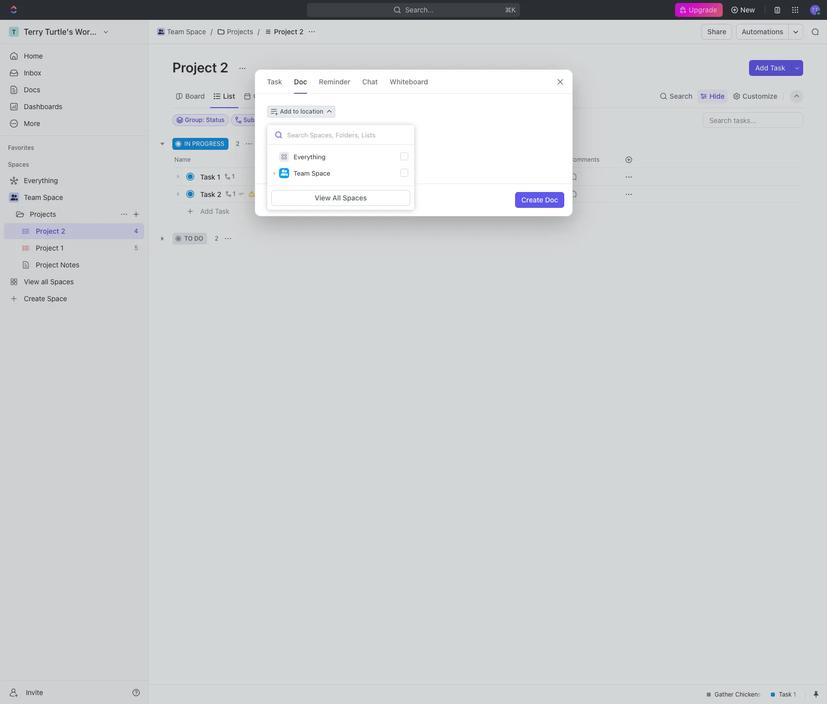 Task type: locate. For each thing, give the bounding box(es) containing it.
0 horizontal spatial space
[[43, 193, 63, 202]]

create doc button
[[515, 192, 564, 208]]

1 right task 1
[[232, 173, 235, 180]]

1 for task 2
[[233, 190, 236, 198]]

spaces right all
[[343, 194, 367, 202]]

1
[[217, 173, 220, 181], [232, 173, 235, 180], [233, 190, 236, 198]]

2 vertical spatial add task
[[200, 207, 230, 215]]

1 for task 1
[[232, 173, 235, 180]]

1 / from the left
[[211, 27, 213, 36]]

sidebar navigation
[[0, 20, 149, 705]]

add down calendar
[[280, 108, 291, 115]]

project 2 inside project 2 link
[[274, 27, 303, 36]]

team space inside sidebar navigation
[[24, 193, 63, 202]]

upgrade
[[689, 5, 718, 14]]

doc button
[[294, 70, 307, 93]]

inbox link
[[4, 65, 144, 81]]

add to location
[[280, 108, 323, 115]]

project 2 link
[[262, 26, 306, 38]]

0 horizontal spatial projects link
[[30, 207, 116, 223]]

add to location button
[[267, 106, 335, 118]]

2 horizontal spatial space
[[312, 169, 330, 177]]

0 horizontal spatial project 2
[[172, 59, 231, 75]]

0 vertical spatial projects
[[227, 27, 253, 36]]

0 horizontal spatial spaces
[[8, 161, 29, 168]]

automations
[[742, 27, 783, 36]]

0 horizontal spatial projects
[[30, 210, 56, 219]]

0 horizontal spatial /
[[211, 27, 213, 36]]

everything
[[294, 153, 326, 161]]

progress
[[192, 140, 224, 148]]

1 up task 2
[[217, 173, 220, 181]]

1 vertical spatial projects
[[30, 210, 56, 219]]

1 button for 1
[[222, 172, 236, 182]]

1 horizontal spatial add task button
[[255, 138, 297, 150]]

list link
[[221, 89, 235, 103]]

list
[[223, 92, 235, 100]]

0 vertical spatial team
[[167, 27, 184, 36]]

add task down task 2
[[200, 207, 230, 215]]

team
[[167, 27, 184, 36], [294, 169, 310, 177], [24, 193, 41, 202]]

create doc
[[521, 196, 558, 204]]

1 horizontal spatial projects link
[[215, 26, 256, 38]]

0 vertical spatial add task
[[755, 64, 785, 72]]

0 horizontal spatial team space
[[24, 193, 63, 202]]

1 button
[[222, 172, 236, 182], [223, 189, 237, 199]]

1 horizontal spatial user group image
[[280, 170, 288, 176]]

Search Spaces, Folders, Lists text field
[[267, 125, 414, 145]]

add task button
[[749, 60, 791, 76], [255, 138, 297, 150], [196, 206, 233, 218]]

0 horizontal spatial to
[[184, 235, 193, 242]]

team space
[[167, 27, 206, 36], [294, 169, 330, 177], [24, 193, 63, 202]]

task up task 2
[[200, 173, 215, 181]]

0 vertical spatial project
[[274, 27, 297, 36]]

2 vertical spatial team space
[[24, 193, 63, 202]]

tree
[[4, 173, 144, 307]]

1 vertical spatial project
[[172, 59, 217, 75]]

to
[[293, 108, 299, 115], [184, 235, 193, 242]]

2 vertical spatial team
[[24, 193, 41, 202]]

2
[[299, 27, 303, 36], [220, 59, 228, 75], [236, 140, 240, 148], [217, 190, 221, 198], [215, 235, 218, 242]]

2 horizontal spatial team
[[294, 169, 310, 177]]

1 vertical spatial doc
[[545, 196, 558, 204]]

doc right create
[[545, 196, 558, 204]]

docs
[[24, 85, 40, 94]]

dialog
[[255, 70, 572, 217]]

create
[[521, 196, 543, 204]]

1 horizontal spatial spaces
[[343, 194, 367, 202]]

dashboards
[[24, 102, 62, 111]]

task down add to location button
[[280, 140, 293, 148]]

task up the customize
[[770, 64, 785, 72]]

0 vertical spatial 1 button
[[222, 172, 236, 182]]

1 vertical spatial team space link
[[24, 190, 142, 206]]

spaces inside button
[[343, 194, 367, 202]]

all
[[332, 194, 341, 202]]

task 2
[[200, 190, 221, 198]]

add task down add to location button
[[267, 140, 293, 148]]

docs link
[[4, 82, 144, 98]]

share button
[[701, 24, 732, 40]]

0 horizontal spatial project
[[172, 59, 217, 75]]

doc up the table link
[[294, 77, 307, 86]]

1 horizontal spatial add task
[[267, 140, 293, 148]]

add
[[755, 64, 768, 72], [280, 108, 291, 115], [267, 140, 278, 148], [200, 207, 213, 215]]

space inside sidebar navigation
[[43, 193, 63, 202]]

table link
[[299, 89, 319, 103]]

projects
[[227, 27, 253, 36], [30, 210, 56, 219]]

2 vertical spatial space
[[43, 193, 63, 202]]

2 horizontal spatial add task
[[755, 64, 785, 72]]

team space link
[[154, 26, 209, 38], [24, 190, 142, 206]]

home
[[24, 52, 43, 60]]

1 right task 2
[[233, 190, 236, 198]]

new
[[740, 5, 755, 14]]

to left do
[[184, 235, 193, 242]]

projects link
[[215, 26, 256, 38], [30, 207, 116, 223]]

1 button right task 2
[[223, 189, 237, 199]]

0 horizontal spatial team
[[24, 193, 41, 202]]

table
[[301, 92, 319, 100]]

1 horizontal spatial projects
[[227, 27, 253, 36]]

1 vertical spatial project 2
[[172, 59, 231, 75]]

search button
[[657, 89, 695, 103]]

to left location
[[293, 108, 299, 115]]

1 vertical spatial spaces
[[343, 194, 367, 202]]

add down task 2
[[200, 207, 213, 215]]

1 vertical spatial add task
[[267, 140, 293, 148]]

0 vertical spatial space
[[186, 27, 206, 36]]

0 horizontal spatial doc
[[294, 77, 307, 86]]

add task button down task 2
[[196, 206, 233, 218]]

1 vertical spatial team
[[294, 169, 310, 177]]

task up calendar
[[267, 77, 282, 86]]

1 horizontal spatial doc
[[545, 196, 558, 204]]

add task button up everything
[[255, 138, 297, 150]]

1 vertical spatial team space
[[294, 169, 330, 177]]

1 horizontal spatial space
[[186, 27, 206, 36]]

0 vertical spatial doc
[[294, 77, 307, 86]]

add task button up the customize
[[749, 60, 791, 76]]

spaces down favorites button
[[8, 161, 29, 168]]

1 horizontal spatial to
[[293, 108, 299, 115]]

add task up the customize
[[755, 64, 785, 72]]

0 horizontal spatial add task
[[200, 207, 230, 215]]

0 horizontal spatial user group image
[[10, 195, 18, 201]]

1 button for 2
[[223, 189, 237, 199]]

hide button
[[697, 89, 728, 103]]

space
[[186, 27, 206, 36], [312, 169, 330, 177], [43, 193, 63, 202]]

tree containing team space
[[4, 173, 144, 307]]

0 horizontal spatial add task button
[[196, 206, 233, 218]]

0 vertical spatial to
[[293, 108, 299, 115]]

project
[[274, 27, 297, 36], [172, 59, 217, 75]]

project 2
[[274, 27, 303, 36], [172, 59, 231, 75]]

favorites button
[[4, 142, 38, 154]]

chat button
[[362, 70, 378, 93]]

assignees
[[414, 116, 443, 124]]

whiteboard
[[390, 77, 428, 86]]

reminder
[[319, 77, 350, 86]]

board
[[185, 92, 205, 100]]

1 vertical spatial 1 button
[[223, 189, 237, 199]]

2 vertical spatial add task button
[[196, 206, 233, 218]]

1 horizontal spatial project 2
[[274, 27, 303, 36]]

spaces
[[8, 161, 29, 168], [343, 194, 367, 202]]

1 button right task 1
[[222, 172, 236, 182]]

1 horizontal spatial /
[[258, 27, 260, 36]]

tree inside sidebar navigation
[[4, 173, 144, 307]]

doc
[[294, 77, 307, 86], [545, 196, 558, 204]]

task
[[770, 64, 785, 72], [267, 77, 282, 86], [280, 140, 293, 148], [200, 173, 215, 181], [200, 190, 215, 198], [215, 207, 230, 215]]

user group image
[[280, 170, 288, 176], [10, 195, 18, 201]]

1 horizontal spatial team space link
[[154, 26, 209, 38]]

/
[[211, 27, 213, 36], [258, 27, 260, 36]]

dialog containing task
[[255, 70, 572, 217]]

0 vertical spatial project 2
[[274, 27, 303, 36]]

1 vertical spatial add task button
[[255, 138, 297, 150]]

reminder button
[[319, 70, 350, 93]]

assignees button
[[402, 114, 448, 126]]

0 vertical spatial projects link
[[215, 26, 256, 38]]

location
[[300, 108, 323, 115]]

add task
[[755, 64, 785, 72], [267, 140, 293, 148], [200, 207, 230, 215]]

2 horizontal spatial add task button
[[749, 60, 791, 76]]

0 vertical spatial spaces
[[8, 161, 29, 168]]

0 vertical spatial team space
[[167, 27, 206, 36]]

to do
[[184, 235, 203, 242]]

0 horizontal spatial team space link
[[24, 190, 142, 206]]

1 vertical spatial user group image
[[10, 195, 18, 201]]

task 1
[[200, 173, 220, 181]]



Task type: vqa. For each thing, say whether or not it's contained in the screenshot.
View All Spaces BUTTON
yes



Task type: describe. For each thing, give the bounding box(es) containing it.
whiteboard button
[[390, 70, 428, 93]]

doc inside button
[[545, 196, 558, 204]]

hide
[[709, 92, 725, 100]]

add inside dropdown button
[[280, 108, 291, 115]]

0 vertical spatial team space link
[[154, 26, 209, 38]]

2 / from the left
[[258, 27, 260, 36]]

new button
[[726, 2, 761, 18]]

view
[[315, 194, 331, 202]]

do
[[194, 235, 203, 242]]

home link
[[4, 48, 144, 64]]

add task for add task button to the top
[[755, 64, 785, 72]]

1 vertical spatial projects link
[[30, 207, 116, 223]]

chat
[[362, 77, 378, 86]]

spaces inside sidebar navigation
[[8, 161, 29, 168]]

inbox
[[24, 69, 41, 77]]

view all spaces
[[315, 194, 367, 202]]

share
[[707, 27, 726, 36]]

calendar link
[[251, 89, 283, 103]]

upgrade link
[[675, 3, 723, 17]]

customize
[[742, 92, 777, 100]]

in progress
[[184, 140, 224, 148]]

team inside sidebar navigation
[[24, 193, 41, 202]]

⌘k
[[505, 5, 516, 14]]

board link
[[183, 89, 205, 103]]

1 horizontal spatial team space
[[167, 27, 206, 36]]

1 vertical spatial space
[[312, 169, 330, 177]]

gantt
[[337, 92, 356, 100]]

add task for bottommost add task button
[[200, 207, 230, 215]]

search
[[670, 92, 693, 100]]

gantt link
[[335, 89, 356, 103]]

0 vertical spatial add task button
[[749, 60, 791, 76]]

favorites
[[8, 144, 34, 151]]

2 horizontal spatial team space
[[294, 169, 330, 177]]

automations button
[[737, 24, 788, 39]]

user group image inside sidebar navigation
[[10, 195, 18, 201]]

1 horizontal spatial project
[[274, 27, 297, 36]]

Name this Doc... field
[[255, 124, 572, 136]]

view all spaces button
[[271, 190, 410, 206]]

add up the customize
[[755, 64, 768, 72]]

Search tasks... text field
[[703, 113, 803, 128]]

to inside button
[[293, 108, 299, 115]]

customize button
[[730, 89, 780, 103]]

dashboards link
[[4, 99, 144, 115]]

search...
[[405, 5, 434, 14]]

invite
[[26, 689, 43, 697]]

in
[[184, 140, 190, 148]]

add down add to location button
[[267, 140, 278, 148]]

task down task 2
[[215, 207, 230, 215]]

1 vertical spatial to
[[184, 235, 193, 242]]

0 vertical spatial user group image
[[280, 170, 288, 176]]

projects inside sidebar navigation
[[30, 210, 56, 219]]

calendar
[[253, 92, 283, 100]]

add to location button
[[267, 106, 335, 118]]

task down task 1
[[200, 190, 215, 198]]

1 horizontal spatial team
[[167, 27, 184, 36]]

task button
[[267, 70, 282, 93]]

user group image
[[158, 29, 164, 34]]



